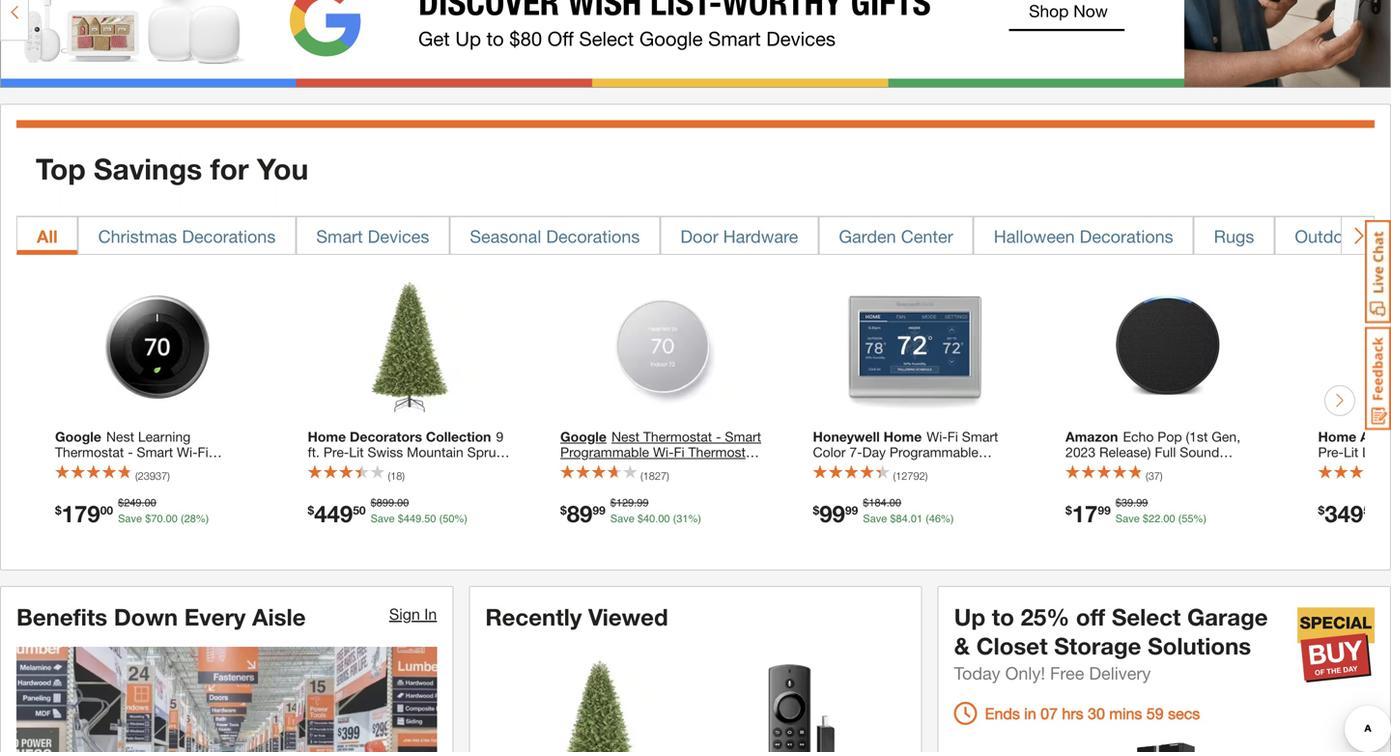 Task type: describe. For each thing, give the bounding box(es) containing it.
99 down changing
[[819, 500, 845, 528]]

smart devices
[[316, 226, 429, 247]]

28
[[184, 513, 196, 525]]

garage cabinets & workbenches product image image
[[1105, 741, 1224, 753]]

garden
[[839, 226, 896, 247]]

0 vertical spatial 9 ft. pre-lit swiss mountain spruce artificial christmas tree with twinkly app controlled rgb lights image
[[337, 274, 483, 420]]

22
[[1149, 513, 1161, 525]]

07
[[1041, 705, 1058, 723]]

( 12792 )
[[893, 470, 928, 483]]

129
[[616, 497, 634, 509]]

$ 179 00 $ 249 . 00 save $ 70 . 00 ( 28 %)
[[55, 497, 209, 528]]

display
[[955, 475, 1000, 491]]

steel
[[195, 460, 226, 476]]

thermostat inside the wi-fi smart color 7-day programmable smart thermostat with color- changing touchscreen display
[[853, 460, 922, 476]]

%) for 89
[[688, 513, 701, 525]]

devices
[[368, 226, 429, 247]]

all button
[[16, 217, 78, 255]]

snow
[[569, 460, 604, 476]]

select
[[1112, 603, 1181, 631]]

center
[[901, 226, 953, 247]]

secs
[[1168, 705, 1200, 723]]

$ 89 99 $ 129 . 99 save $ 40 . 00 ( 31 %)
[[560, 497, 701, 528]]

speaker
[[1165, 460, 1215, 476]]

programmable inside the wi-fi smart color 7-day programmable smart thermostat with color- changing touchscreen display
[[890, 445, 979, 460]]

( 23937 )
[[135, 470, 170, 483]]

( inside $ 449 50 $ 899 . 00 save $ 449 . 50 ( 50 %)
[[439, 513, 443, 525]]

save for 449
[[371, 513, 395, 525]]

55
[[1182, 513, 1194, 525]]

home decorators collection link
[[308, 429, 512, 507]]

decorations for seasonal decorations
[[546, 226, 640, 247]]

1827
[[643, 470, 667, 483]]

programmable inside nest thermostat - smart programmable wi-fi thermostat - snow
[[560, 445, 649, 460]]

up to 25% off select garage & closet storage solutions today only! free delivery
[[954, 603, 1268, 684]]

smart inside nest learning thermostat - smart wi-fi thermostat - stainless steel
[[137, 445, 173, 460]]

sign in card banner image
[[16, 647, 437, 753]]

every
[[184, 603, 246, 631]]

storage
[[1054, 632, 1141, 660]]

%) for 449
[[455, 513, 468, 525]]

50 inside $ 349 50
[[1363, 504, 1376, 517]]

in
[[424, 605, 437, 624]]

acce
[[1360, 429, 1391, 445]]

99 left 129
[[593, 504, 605, 517]]

wi-fi smart color 7-day programmable smart thermostat with color- changing touchscreen display
[[813, 429, 1000, 491]]

) for 99
[[925, 470, 928, 483]]

garage
[[1187, 603, 1268, 631]]

mins
[[1109, 705, 1142, 723]]

( 37 )
[[1146, 470, 1163, 483]]

wi- inside the wi-fi smart color 7-day programmable smart thermostat with color- changing touchscreen display
[[927, 429, 948, 445]]

outdoor
[[1295, 226, 1359, 247]]

99 left 184
[[845, 504, 858, 517]]

wi-fi smart color 7-day programmable smart thermostat with color-changing touchscreen display image
[[842, 274, 988, 420]]

garden center
[[839, 226, 953, 247]]

off
[[1076, 603, 1105, 631]]

today only!
[[954, 663, 1045, 684]]

00 right '70'
[[166, 513, 178, 525]]

christmas decorations
[[98, 226, 276, 247]]

decorations for christmas decorations
[[182, 226, 276, 247]]

halloween
[[994, 226, 1075, 247]]

recently
[[485, 603, 582, 631]]

smart inside nest thermostat - smart programmable wi-fi thermostat - snow
[[725, 429, 761, 445]]

30
[[1088, 705, 1105, 723]]

home acce
[[1318, 429, 1391, 445]]

halloween decorations button
[[974, 217, 1194, 255]]

smart inside button
[[316, 226, 363, 247]]

ends
[[985, 705, 1020, 723]]

benefits
[[16, 603, 107, 631]]

day
[[862, 445, 886, 460]]

0 horizontal spatial 449
[[314, 500, 353, 528]]

) for 179
[[167, 470, 170, 483]]

to
[[992, 603, 1014, 631]]

) for 17
[[1160, 470, 1163, 483]]

savings
[[94, 152, 202, 186]]

outdoor ligh
[[1295, 226, 1391, 247]]

recently viewed
[[485, 603, 668, 631]]

nest thermostat - smart programmable wi-fi thermostat - snow
[[560, 429, 761, 476]]

christmas
[[98, 226, 177, 247]]

18
[[390, 470, 402, 483]]

hrs
[[1062, 705, 1084, 723]]

all
[[37, 226, 58, 247]]

%) for 179
[[196, 513, 209, 525]]

home decorators collection
[[308, 429, 491, 445]]

honeywell
[[813, 429, 880, 445]]

garden center button
[[819, 217, 974, 255]]

top savings for you
[[36, 152, 308, 186]]

solutions
[[1148, 632, 1251, 660]]

smart devices button
[[296, 217, 450, 255]]

(1st
[[1186, 429, 1208, 445]]

349
[[1325, 500, 1363, 528]]

&
[[954, 632, 970, 660]]

learning
[[138, 429, 191, 445]]

save for 17
[[1116, 513, 1140, 525]]

00 left 249
[[100, 504, 113, 517]]

$ 349 50
[[1318, 500, 1376, 528]]

halloween decorations
[[994, 226, 1173, 247]]

honeywell home
[[813, 429, 922, 445]]

next arrow image
[[1350, 226, 1366, 245]]

99 left the '39'
[[1098, 504, 1111, 517]]



Task type: vqa. For each thing, say whether or not it's contained in the screenshot.
learning
yes



Task type: locate. For each thing, give the bounding box(es) containing it.
00 up '70'
[[145, 497, 156, 509]]

door hardware button
[[660, 217, 819, 255]]

0 horizontal spatial home
[[308, 429, 346, 445]]

decorations
[[182, 226, 276, 247], [546, 226, 640, 247], [1080, 226, 1173, 247]]

smart
[[316, 226, 363, 247], [725, 429, 761, 445], [962, 429, 998, 445], [137, 445, 173, 460], [813, 460, 849, 476], [1125, 460, 1162, 476]]

closet
[[976, 632, 1048, 660]]

5 save from the left
[[1116, 513, 1140, 525]]

12 ft. pre-lit led westwood slim fir artificial christmas tree with 1,200 warm white micro fairy lights image
[[1348, 274, 1391, 420]]

00 inside $ 99 99 $ 184 . 00 save $ 84 . 01 ( 46 %)
[[890, 497, 901, 509]]

59
[[1147, 705, 1164, 723]]

nest learning thermostat - smart wi-fi thermostat - stainless steel
[[55, 429, 226, 476]]

70
[[151, 513, 163, 525]]

1 home from the left
[[308, 429, 346, 445]]

( inside "$ 89 99 $ 129 . 99 save $ 40 . 00 ( 31 %)"
[[673, 513, 677, 525]]

5 %) from the left
[[1194, 513, 1207, 525]]

25%
[[1021, 603, 1070, 631]]

$ 17 99 $ 39 . 99 save $ 22 . 00 ( 55 %)
[[1066, 497, 1207, 528]]

2 home from the left
[[884, 429, 922, 445]]

google up snow
[[560, 429, 607, 445]]

%) inside $ 17 99 $ 39 . 99 save $ 22 . 00 ( 55 %)
[[1194, 513, 1207, 525]]

with down gen,
[[1219, 460, 1244, 476]]

4 save from the left
[[863, 513, 887, 525]]

1 horizontal spatial google
[[560, 429, 607, 445]]

aisle
[[252, 603, 306, 631]]

sign
[[389, 605, 420, 624]]

2 save from the left
[[371, 513, 395, 525]]

1 horizontal spatial decorations
[[546, 226, 640, 247]]

feedback link image
[[1365, 327, 1391, 431]]

save inside $ 17 99 $ 39 . 99 save $ 22 . 00 ( 55 %)
[[1116, 513, 1140, 525]]

home for home decorators collection
[[308, 429, 346, 445]]

) for 449
[[402, 470, 405, 483]]

alexa,
[[1066, 475, 1103, 491]]

1 horizontal spatial 449
[[404, 513, 421, 525]]

$ 449 50 $ 899 . 00 save $ 449 . 50 ( 50 %)
[[308, 497, 468, 528]]

1 save from the left
[[118, 513, 142, 525]]

christmas decorations button
[[78, 217, 296, 255]]

0 horizontal spatial nest
[[106, 429, 134, 445]]

%) right '70'
[[196, 513, 209, 525]]

sign in
[[389, 605, 437, 624]]

nest learning thermostat - smart wi-fi thermostat - stainless steel image
[[85, 274, 230, 420]]

gen,
[[1212, 429, 1241, 445]]

%) down home decorators collection link
[[455, 513, 468, 525]]

programmable
[[560, 445, 649, 460], [890, 445, 979, 460]]

with
[[926, 460, 951, 476], [1219, 460, 1244, 476]]

fi inside the wi-fi smart color 7-day programmable smart thermostat with color- changing touchscreen display
[[948, 429, 958, 445]]

%) right 40
[[688, 513, 701, 525]]

google for 179
[[55, 429, 101, 445]]

wi-
[[927, 429, 948, 445], [177, 445, 198, 460], [653, 445, 674, 460]]

save inside $ 449 50 $ 899 . 00 save $ 449 . 50 ( 50 %)
[[371, 513, 395, 525]]

save inside $ 179 00 $ 249 . 00 save $ 70 . 00 ( 28 %)
[[118, 513, 142, 525]]

save inside $ 99 99 $ 184 . 00 save $ 84 . 01 ( 46 %)
[[863, 513, 887, 525]]

4 %) from the left
[[941, 513, 954, 525]]

899
[[376, 497, 394, 509]]

nest for 179
[[106, 429, 134, 445]]

2 nest from the left
[[611, 429, 640, 445]]

fi inside nest thermostat - smart programmable wi-fi thermostat - snow
[[674, 445, 685, 460]]

%) inside $ 99 99 $ 184 . 00 save $ 84 . 01 ( 46 %)
[[941, 513, 954, 525]]

home up ( 12792 )
[[884, 429, 922, 445]]

live chat image
[[1365, 220, 1391, 324]]

1 horizontal spatial programmable
[[890, 445, 979, 460]]

37
[[1148, 470, 1160, 483]]

0 horizontal spatial fi
[[198, 445, 208, 460]]

1 decorations from the left
[[182, 226, 276, 247]]

with inside the wi-fi smart color 7-day programmable smart thermostat with color- changing touchscreen display
[[926, 460, 951, 476]]

3 home from the left
[[1318, 429, 1357, 445]]

you
[[257, 152, 308, 186]]

stainless
[[137, 460, 191, 476]]

0 horizontal spatial decorations
[[182, 226, 276, 247]]

seasonal decorations
[[470, 226, 640, 247]]

full
[[1155, 445, 1176, 460]]

home acce link
[[1318, 429, 1391, 507]]

release)
[[1099, 445, 1151, 460]]

nest inside nest learning thermostat - smart wi-fi thermostat - stainless steel
[[106, 429, 134, 445]]

home left acce
[[1318, 429, 1357, 445]]

1 horizontal spatial wi-
[[653, 445, 674, 460]]

0 horizontal spatial google
[[55, 429, 101, 445]]

%) inside $ 449 50 $ 899 . 00 save $ 449 . 50 ( 50 %)
[[455, 513, 468, 525]]

1 %) from the left
[[196, 513, 209, 525]]

touchscreen
[[875, 475, 952, 491]]

save down 249
[[118, 513, 142, 525]]

2 ) from the left
[[402, 470, 405, 483]]

decorations for halloween decorations
[[1080, 226, 1173, 247]]

%) inside "$ 89 99 $ 129 . 99 save $ 40 . 00 ( 31 %)"
[[688, 513, 701, 525]]

color-
[[955, 460, 992, 476]]

3 save from the left
[[610, 513, 635, 525]]

nest inside nest thermostat - smart programmable wi-fi thermostat - snow
[[611, 429, 640, 445]]

echo
[[1123, 429, 1154, 445]]

sound
[[1180, 445, 1219, 460]]

seasonal
[[470, 226, 541, 247]]

1 programmable from the left
[[560, 445, 649, 460]]

google up 179
[[55, 429, 101, 445]]

89
[[567, 500, 593, 528]]

wi- for 89
[[653, 445, 674, 460]]

449 left 899
[[314, 500, 353, 528]]

top
[[36, 152, 86, 186]]

3 %) from the left
[[688, 513, 701, 525]]

save down 899
[[371, 513, 395, 525]]

9 ft. pre-lit swiss mountain spruce artificial christmas tree with twinkly app controlled rgb lights image down recently viewed
[[508, 651, 692, 753]]

00 up 84
[[890, 497, 901, 509]]

9 ft. pre-lit swiss mountain spruce artificial christmas tree with twinkly app controlled rgb lights image
[[337, 274, 483, 420], [508, 651, 692, 753]]

2 %) from the left
[[455, 513, 468, 525]]

fi for 179
[[198, 445, 208, 460]]

smart inside echo pop (1st gen, 2023 release) full sound compact smart speaker with alexa, charcoal
[[1125, 460, 1162, 476]]

9 ft. pre-lit swiss mountain spruce artificial christmas tree with twinkly app controlled rgb lights image up home decorators collection
[[337, 274, 483, 420]]

1 nest from the left
[[106, 429, 134, 445]]

1 horizontal spatial 9 ft. pre-lit swiss mountain spruce artificial christmas tree with twinkly app controlled rgb lights image
[[508, 651, 692, 753]]

0 horizontal spatial 9 ft. pre-lit swiss mountain spruce artificial christmas tree with twinkly app controlled rgb lights image
[[337, 274, 483, 420]]

( inside $ 17 99 $ 39 . 99 save $ 22 . 00 ( 55 %)
[[1178, 513, 1182, 525]]

%) inside $ 179 00 $ 249 . 00 save $ 70 . 00 ( 28 %)
[[196, 513, 209, 525]]

save down the '39'
[[1116, 513, 1140, 525]]

google for 89
[[560, 429, 607, 445]]

wi- for 179
[[177, 445, 198, 460]]

23937
[[138, 470, 167, 483]]

fi for 89
[[674, 445, 685, 460]]

00 right 899
[[397, 497, 409, 509]]

5 ) from the left
[[1160, 470, 1163, 483]]

( inside $ 99 99 $ 184 . 00 save $ 84 . 01 ( 46 %)
[[926, 513, 929, 525]]

1 horizontal spatial home
[[884, 429, 922, 445]]

0 horizontal spatial wi-
[[177, 445, 198, 460]]

rugs button
[[1194, 217, 1275, 255]]

wi- inside nest learning thermostat - smart wi-fi thermostat - stainless steel
[[177, 445, 198, 460]]

free delivery
[[1050, 663, 1151, 684]]

benefits down every aisle
[[16, 603, 306, 631]]

( inside $ 179 00 $ 249 . 00 save $ 70 . 00 ( 28 %)
[[181, 513, 184, 525]]

door hardware
[[680, 226, 798, 247]]

special buy logo image
[[1297, 607, 1375, 684]]

nest left learning
[[106, 429, 134, 445]]

thermostat
[[643, 429, 712, 445], [55, 445, 124, 460], [688, 445, 757, 460], [55, 460, 124, 476], [853, 460, 922, 476]]

save down 129
[[610, 513, 635, 525]]

charcoal
[[1106, 475, 1161, 491]]

decorations right halloween
[[1080, 226, 1173, 247]]

programmable up 129
[[560, 445, 649, 460]]

2 google from the left
[[560, 429, 607, 445]]

2 with from the left
[[1219, 460, 1244, 476]]

fi up 31
[[674, 445, 685, 460]]

99 up 40
[[637, 497, 649, 509]]

%) right 22
[[1194, 513, 1207, 525]]

for
[[210, 152, 249, 186]]

compact
[[1066, 460, 1121, 476]]

nest up 129
[[611, 429, 640, 445]]

viewed
[[588, 603, 668, 631]]

pop
[[1158, 429, 1182, 445]]

1 horizontal spatial with
[[1219, 460, 1244, 476]]

save inside "$ 89 99 $ 129 . 99 save $ 40 . 00 ( 31 %)"
[[610, 513, 635, 525]]

2023
[[1066, 445, 1096, 460]]

1 google from the left
[[55, 429, 101, 445]]

%) for 17
[[1194, 513, 1207, 525]]

changing
[[813, 475, 871, 491]]

00 inside "$ 89 99 $ 129 . 99 save $ 40 . 00 ( 31 %)"
[[658, 513, 670, 525]]

with inside echo pop (1st gen, 2023 release) full sound compact smart speaker with alexa, charcoal
[[1219, 460, 1244, 476]]

collection
[[426, 429, 491, 445]]

decorations down for
[[182, 226, 276, 247]]

184
[[869, 497, 887, 509]]

hardware
[[723, 226, 798, 247]]

save down 184
[[863, 513, 887, 525]]

40
[[643, 513, 655, 525]]

2 horizontal spatial decorations
[[1080, 226, 1173, 247]]

%) right the 01
[[941, 513, 954, 525]]

2 horizontal spatial home
[[1318, 429, 1357, 445]]

google
[[55, 429, 101, 445], [560, 429, 607, 445]]

save for 89
[[610, 513, 635, 525]]

00 right 22
[[1163, 513, 1175, 525]]

1 ) from the left
[[167, 470, 170, 483]]

) for 89
[[667, 470, 669, 483]]

home for home acce
[[1318, 429, 1357, 445]]

%) for 99
[[941, 513, 954, 525]]

programmable up ( 12792 )
[[890, 445, 979, 460]]

4 ) from the left
[[925, 470, 928, 483]]

50
[[353, 504, 366, 517], [1363, 504, 1376, 517], [424, 513, 436, 525], [443, 513, 455, 525]]

nest thermostat - smart programmable wi-fi thermostat - snow image
[[590, 274, 735, 420]]

84
[[896, 513, 908, 525]]

1 with from the left
[[926, 460, 951, 476]]

sign in link
[[389, 605, 437, 624]]

amazon
[[1066, 429, 1118, 445]]

1 horizontal spatial nest
[[611, 429, 640, 445]]

1 vertical spatial 9 ft. pre-lit swiss mountain spruce artificial christmas tree with twinkly app controlled rgb lights image
[[508, 651, 692, 753]]

ends in 07 hrs 30 mins 59 secs
[[985, 705, 1200, 723]]

$ inside $ 349 50
[[1318, 504, 1325, 517]]

1 horizontal spatial fi
[[674, 445, 685, 460]]

00 inside $ 449 50 $ 899 . 00 save $ 449 . 50 ( 50 %)
[[397, 497, 409, 509]]

with right 12792
[[926, 460, 951, 476]]

wi- inside nest thermostat - smart programmable wi-fi thermostat - snow
[[653, 445, 674, 460]]

2 horizontal spatial wi-
[[927, 429, 948, 445]]

nest for 89
[[611, 429, 640, 445]]

fi inside nest learning thermostat - smart wi-fi thermostat - stainless steel
[[198, 445, 208, 460]]

fi up color-
[[948, 429, 958, 445]]

99 right the '39'
[[1136, 497, 1148, 509]]

00 right 40
[[658, 513, 670, 525]]

( 18 )
[[388, 470, 405, 483]]

00 inside $ 17 99 $ 39 . 99 save $ 22 . 00 ( 55 %)
[[1163, 513, 1175, 525]]

color
[[813, 445, 846, 460]]

179
[[62, 500, 100, 528]]

3 decorations from the left
[[1080, 226, 1173, 247]]

249
[[124, 497, 142, 509]]

home
[[308, 429, 346, 445], [884, 429, 922, 445], [1318, 429, 1357, 445]]

12792
[[896, 470, 925, 483]]

01
[[911, 513, 923, 525]]

fi right learning
[[198, 445, 208, 460]]

449 down ( 18 )
[[404, 513, 421, 525]]

0 horizontal spatial with
[[926, 460, 951, 476]]

0 horizontal spatial programmable
[[560, 445, 649, 460]]

down
[[114, 603, 178, 631]]

save for 179
[[118, 513, 142, 525]]

decorations right seasonal
[[546, 226, 640, 247]]

3 ) from the left
[[667, 470, 669, 483]]

$ 99 99 $ 184 . 00 save $ 84 . 01 ( 46 %)
[[813, 497, 954, 528]]

fire tv stick lite with latest alexa voice remote lite (no tv controls), hd streaming device image
[[707, 651, 890, 753]]

closet storage systems product image image
[[1245, 741, 1365, 753]]

(
[[135, 470, 138, 483], [388, 470, 390, 483], [641, 470, 643, 483], [893, 470, 896, 483], [1146, 470, 1148, 483], [181, 513, 184, 525], [439, 513, 443, 525], [673, 513, 677, 525], [926, 513, 929, 525], [1178, 513, 1182, 525]]

2 horizontal spatial fi
[[948, 429, 958, 445]]

save for 99
[[863, 513, 887, 525]]

echo pop (1st gen, 2023 release) full sound compact smart speaker with alexa, charcoal image
[[1095, 274, 1240, 420]]

seasonal decorations button
[[450, 217, 660, 255]]

2 decorations from the left
[[546, 226, 640, 247]]

home left decorators
[[308, 429, 346, 445]]

2 programmable from the left
[[890, 445, 979, 460]]



